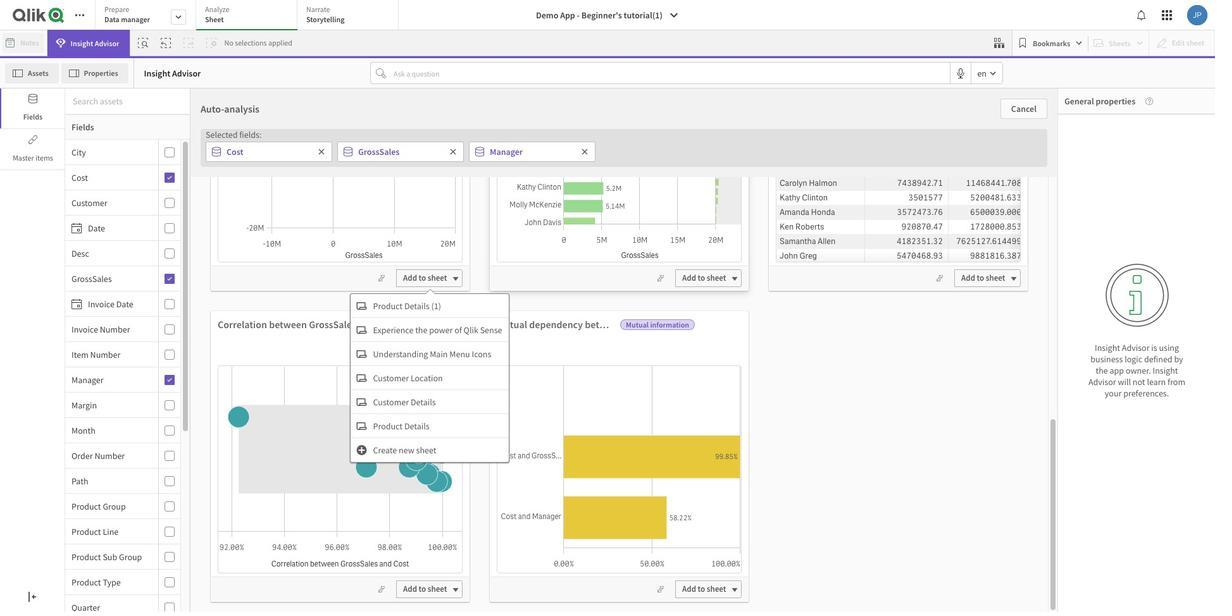 Task type: vqa. For each thing, say whether or not it's contained in the screenshot.


Task type: locate. For each thing, give the bounding box(es) containing it.
want
[[711, 480, 742, 498]]

1 vertical spatial grosssales
[[72, 273, 112, 285]]

app down john
[[777, 307, 800, 326]]

1 horizontal spatial from
[[1168, 377, 1186, 388]]

invoice inside invoice date menu item
[[88, 298, 115, 310]]

the up charts
[[749, 210, 769, 228]]

properties
[[1096, 96, 1136, 107]]

demo
[[536, 9, 559, 21]]

details
[[404, 300, 430, 312], [411, 397, 436, 408], [404, 421, 430, 432]]

app
[[777, 307, 800, 326], [1110, 365, 1124, 377]]

insight advisor down step back image
[[144, 67, 201, 79]]

0 horizontal spatial using
[[623, 399, 656, 418]]

number for item number
[[90, 349, 121, 360]]

in up clear
[[623, 460, 634, 479]]

advisor
[[95, 38, 119, 48], [172, 67, 201, 79], [1122, 343, 1150, 354], [1089, 377, 1116, 388]]

en
[[978, 67, 987, 79]]

of
[[698, 171, 711, 189], [455, 324, 462, 336], [779, 327, 792, 345]]

cost inside cost menu item
[[72, 172, 88, 183]]

roberts
[[796, 222, 824, 232]]

fields up city
[[72, 122, 94, 133]]

sheet inside icon in the top right and selecting the sheet that you want to explore.
[[623, 480, 657, 498]]

your down see
[[713, 171, 741, 189]]

customer down understanding
[[373, 373, 409, 384]]

1 horizontal spatial of
[[698, 171, 711, 189]]

and down ask a question text field
[[642, 89, 659, 102]]

product
[[708, 89, 745, 102], [1153, 138, 1190, 151], [373, 300, 403, 312], [1021, 357, 1058, 370], [373, 421, 403, 432], [72, 501, 101, 512], [72, 526, 101, 538], [72, 552, 101, 563], [72, 577, 101, 588]]

cost down product details (1)
[[377, 318, 396, 331]]

deselect field image
[[449, 148, 457, 156], [581, 148, 589, 156]]

1 horizontal spatial date
[[116, 298, 133, 310]]

of right power
[[455, 324, 462, 336]]

1 vertical spatial explore
[[700, 307, 747, 326]]

items
[[35, 153, 53, 163], [703, 318, 727, 331]]

cost menu item
[[65, 165, 180, 191]]

0 vertical spatial top
[[799, 399, 820, 418]]

the down sheets
[[659, 399, 679, 418]]

selections right 'no'
[[235, 38, 267, 47]]

advisor up auto-
[[172, 67, 201, 79]]

make
[[716, 249, 748, 267]]

app
[[560, 9, 575, 21]]

0 horizontal spatial grosssales
[[72, 273, 112, 285]]

navigate
[[623, 380, 676, 398], [658, 419, 711, 437]]

by inside continue to explore this app by interacting with the rest of the sheets
[[803, 307, 817, 326]]

grosssales left 'experience'
[[309, 318, 356, 331]]

details down location
[[411, 397, 436, 408]]

0 horizontal spatial between
[[269, 318, 307, 331]]

by inside now that you see how qlik sense connects all of your data, go ahead and explore this sheet by making selections in the filters above. clicking in charts is another way to make selections so give that a try too!
[[798, 190, 812, 209]]

2 horizontal spatial your
[[1105, 388, 1122, 399]]

margin menu item
[[65, 393, 180, 418]]

1 vertical spatial customer
[[373, 373, 409, 384]]

1 horizontal spatial @
[[41, 64, 51, 78]]

product up create
[[373, 421, 403, 432]]

1 vertical spatial sales
[[1060, 138, 1085, 151]]

explore inside continue to explore this app by interacting with the rest of the sheets
[[700, 307, 747, 326]]

0 horizontal spatial deselect field image
[[449, 148, 457, 156]]

mutual for mutual information
[[626, 320, 649, 330]]

product down help icon
[[1153, 138, 1190, 151]]

0 vertical spatial explore
[[688, 190, 733, 209]]

details up new
[[404, 421, 430, 432]]

from
[[1168, 377, 1186, 388], [679, 380, 708, 398]]

information
[[650, 320, 689, 330]]

add to sheet
[[403, 273, 447, 284], [682, 273, 726, 284], [962, 273, 1005, 284], [403, 584, 447, 595], [682, 584, 726, 595]]

2 vertical spatial details
[[404, 421, 430, 432]]

0 horizontal spatial insight advisor
[[71, 38, 119, 48]]

by inside clear your selections by selecting the
[[752, 499, 767, 518]]

your right clear
[[657, 499, 685, 518]]

in inside icon in the top right and selecting the sheet that you want to explore.
[[623, 460, 634, 479]]

1 vertical spatial @
[[10, 153, 18, 165]]

clinton
[[802, 192, 828, 203]]

number right item
[[90, 349, 121, 360]]

0 vertical spatial is
[[773, 229, 783, 248]]

customer
[[72, 197, 107, 209], [373, 373, 409, 384], [373, 397, 409, 408]]

contains
[[1072, 589, 1104, 600]]

selections
[[235, 38, 267, 47], [671, 210, 733, 228], [751, 249, 813, 267], [687, 499, 749, 518]]

1 deselect field image from the left
[[449, 148, 457, 156]]

of right all
[[698, 171, 711, 189]]

zero
[[1147, 589, 1162, 600]]

by inside application
[[1141, 138, 1151, 151]]

1 horizontal spatial top
[[799, 399, 820, 418]]

insight advisor inside dropdown button
[[71, 38, 119, 48]]

explore.
[[760, 480, 808, 498]]

0 vertical spatial a
[[695, 268, 702, 287]]

1 vertical spatial details
[[411, 397, 436, 408]]

Note title text field
[[10, 123, 597, 144]]

invoice for date
[[88, 298, 115, 310]]

selections down 'want'
[[687, 499, 749, 518]]

product line menu item
[[65, 520, 180, 545]]

now
[[623, 151, 652, 170]]

that up connects
[[654, 151, 679, 170]]

@
[[41, 64, 51, 78], [10, 153, 18, 165]]

app left logic
[[1110, 365, 1124, 377]]

sales down ask a question text field
[[615, 89, 640, 102]]

0 horizontal spatial qlik
[[464, 324, 478, 336]]

qlik inside now that you see how qlik sense connects all of your data, go ahead and explore this sheet by making selections in the filters above. clicking in charts is another way to make selections so give that a try too!
[[760, 151, 784, 170]]

month button
[[65, 425, 156, 436]]

city
[[72, 147, 86, 158]]

and
[[642, 89, 659, 102], [662, 190, 685, 209], [358, 318, 375, 331], [646, 318, 663, 331], [714, 460, 737, 479]]

the inside now that you see how qlik sense connects all of your data, go ahead and explore this sheet by making selections in the filters above. clicking in charts is another way to make selections so give that a try too!
[[749, 210, 769, 228]]

product for product sub group
[[72, 552, 101, 563]]

1 horizontal spatial manager
[[411, 318, 448, 331]]

0 vertical spatial navigate
[[623, 380, 676, 398]]

2 horizontal spatial grosssales
[[358, 146, 400, 158]]

back image
[[10, 66, 20, 77]]

1 vertical spatial using
[[623, 399, 656, 418]]

set
[[1060, 589, 1071, 600]]

mutual up sheets
[[626, 320, 649, 330]]

2 horizontal spatial manager
[[490, 146, 523, 158]]

0 vertical spatial date
[[88, 222, 105, 234]]

a down icons
[[730, 419, 737, 437]]

can
[[1206, 589, 1215, 600]]

using up learn
[[1159, 343, 1179, 354]]

top up "icon"
[[799, 399, 820, 418]]

number inside menu item
[[90, 349, 121, 360]]

invoice inside invoice number menu item
[[72, 324, 98, 335]]

your left not
[[1105, 388, 1122, 399]]

is right logic
[[1152, 343, 1158, 354]]

0 vertical spatial @
[[41, 64, 51, 78]]

path
[[72, 476, 88, 487]]

your inside now that you see how qlik sense connects all of your data, go ahead and explore this sheet by making selections in the filters above. clicking in charts is another way to make selections so give that a try too!
[[713, 171, 741, 189]]

selections inside clear your selections by selecting the
[[687, 499, 749, 518]]

values
[[1164, 589, 1187, 600]]

1 vertical spatial margin
[[72, 400, 97, 411]]

2 vertical spatial manager
[[72, 374, 104, 386]]

customer inside menu item
[[72, 197, 107, 209]]

cost button
[[65, 172, 156, 183]]

(1)
[[431, 300, 441, 312]]

1 horizontal spatial deselect field image
[[581, 148, 589, 156]]

add to sheet button
[[396, 270, 463, 287], [675, 270, 742, 287], [955, 270, 1021, 287], [396, 581, 463, 599], [675, 581, 742, 599]]

explore up with
[[700, 307, 747, 326]]

0 vertical spatial insight advisor
[[71, 38, 119, 48]]

sense up icons
[[480, 324, 502, 336]]

correlation for correlation between grosssales and cost by manager
[[218, 318, 267, 331]]

0 horizontal spatial fields
[[23, 112, 43, 122]]

product down the path
[[72, 501, 101, 512]]

manager button
[[65, 374, 156, 386]]

0 horizontal spatial date
[[88, 222, 105, 234]]

a inside in the top right. navigate to a specific sheet by selecting the
[[730, 419, 737, 437]]

selections down samantha
[[751, 249, 813, 267]]

right
[[683, 460, 712, 479]]

0 horizontal spatial app
[[777, 307, 800, 326]]

invoice up item
[[72, 324, 98, 335]]

tab list
[[95, 0, 403, 32]]

2 vertical spatial your
[[657, 499, 685, 518]]

fields up master items
[[23, 112, 43, 122]]

the inside clear your selections by selecting the
[[681, 522, 701, 540]]

sheet inside now that you see how qlik sense connects all of your data, go ahead and explore this sheet by making selections in the filters above. clicking in charts is another way to make selections so give that a try too!
[[761, 190, 795, 209]]

1 vertical spatial your
[[1105, 388, 1122, 399]]

1 horizontal spatial sales
[[1060, 138, 1085, 151]]

margin button
[[65, 400, 156, 411]]

product treemap * the data set contains negative or zero values that cannot be shown in this chart. application
[[1014, 350, 1215, 607]]

number down "month" "button"
[[95, 450, 125, 462]]

1 horizontal spatial your
[[713, 171, 741, 189]]

power
[[429, 324, 453, 336]]

0 horizontal spatial margin
[[72, 400, 97, 411]]

new
[[399, 445, 415, 456]]

selecting up explore.
[[740, 460, 795, 479]]

2 vertical spatial invoice
[[72, 324, 98, 335]]

icons
[[472, 349, 491, 360]]

that left can
[[1189, 589, 1204, 600]]

1 vertical spatial items
[[703, 318, 727, 331]]

margin
[[661, 89, 693, 102], [72, 400, 97, 411]]

0 vertical spatial manager
[[490, 146, 523, 158]]

learn
[[1147, 377, 1166, 388]]

mutual
[[497, 318, 527, 331], [626, 320, 649, 330]]

application
[[0, 0, 1215, 613], [613, 131, 834, 607]]

0 vertical spatial qlik
[[760, 151, 784, 170]]

all
[[682, 171, 696, 189]]

is up john
[[773, 229, 783, 248]]

right.
[[623, 419, 655, 437]]

2 horizontal spatial of
[[779, 327, 792, 345]]

date
[[88, 222, 105, 234], [116, 298, 133, 310]]

product left type
[[72, 577, 101, 588]]

0 vertical spatial grosssales
[[358, 146, 400, 158]]

advisor down the data
[[95, 38, 119, 48]]

5470468.93
[[897, 251, 943, 261]]

1728000.8536
[[970, 222, 1027, 232]]

customer location
[[373, 373, 443, 384]]

0 vertical spatial number
[[100, 324, 130, 335]]

1 horizontal spatial grosssales
[[309, 318, 356, 331]]

0 horizontal spatial your
[[657, 499, 685, 518]]

0 vertical spatial sales
[[615, 89, 640, 102]]

treemap
[[1060, 357, 1100, 370]]

of inside continue to explore this app by interacting with the rest of the sheets
[[779, 327, 792, 345]]

0 vertical spatial customer
[[72, 197, 107, 209]]

selecting inside clear your selections by selecting the
[[623, 522, 678, 540]]

1 horizontal spatial app
[[1110, 365, 1124, 377]]

properties button
[[61, 63, 128, 83]]

number down 'invoice date'
[[100, 324, 130, 335]]

product inside application
[[1021, 357, 1058, 370]]

1 vertical spatial is
[[1152, 343, 1158, 354]]

product inside application
[[1153, 138, 1190, 151]]

group
[[747, 89, 775, 102], [1192, 138, 1215, 151], [103, 501, 126, 512], [119, 552, 142, 563]]

you up all
[[682, 151, 704, 170]]

sub
[[103, 552, 117, 563]]

sales inside application
[[1060, 138, 1085, 151]]

the right rest
[[795, 327, 816, 345]]

0 vertical spatial app
[[777, 307, 800, 326]]

in up "specific"
[[763, 399, 774, 418]]

bold element
[[44, 89, 62, 104]]

1 horizontal spatial qlik
[[760, 151, 784, 170]]

menu
[[65, 140, 190, 613]]

advisor left the will
[[1089, 377, 1116, 388]]

city button
[[65, 147, 156, 158]]

invoice right per
[[1105, 138, 1139, 151]]

rest
[[751, 327, 776, 345]]

grosssales right deselect field icon
[[358, 146, 400, 158]]

correlation
[[218, 318, 267, 331], [373, 320, 410, 330]]

logic
[[1125, 354, 1143, 365]]

a left try
[[695, 268, 702, 287]]

no selections applied
[[224, 38, 292, 47]]

from right learn
[[1168, 377, 1186, 388]]

customer for customer
[[72, 197, 107, 209]]

1 vertical spatial sense
[[480, 324, 502, 336]]

to inside now that you see how qlik sense connects all of your data, go ahead and explore this sheet by making selections in the filters above. clicking in charts is another way to make selections so give that a try too!
[[700, 249, 713, 267]]

this
[[736, 190, 759, 209], [749, 307, 774, 326]]

sense up the carolyn halmon
[[787, 151, 824, 170]]

product type
[[72, 577, 121, 588]]

to inside navigate from sheet to sheet using the
[[747, 380, 760, 398]]

sales left per
[[1060, 138, 1085, 151]]

details left (1)
[[404, 300, 430, 312]]

john greg
[[780, 251, 817, 261]]

by inside in the top right. navigate to a specific sheet by selecting the
[[623, 441, 637, 459]]

0 horizontal spatial is
[[773, 229, 783, 248]]

3501577
[[909, 192, 943, 203]]

0 vertical spatial invoice
[[1105, 138, 1139, 151]]

cost up sheets
[[625, 318, 644, 331]]

2 vertical spatial selecting
[[623, 522, 678, 540]]

product for product type
[[72, 577, 101, 588]]

qlik up go
[[760, 151, 784, 170]]

1 vertical spatial this
[[749, 307, 774, 326]]

product left line
[[72, 526, 101, 538]]

deselect field image for manager
[[581, 148, 589, 156]]

master
[[13, 153, 34, 163]]

1 horizontal spatial mutual
[[626, 320, 649, 330]]

that inside application
[[1189, 589, 1204, 600]]

honda
[[811, 207, 835, 218]]

the up "specific"
[[777, 399, 797, 418]]

0 horizontal spatial @
[[10, 153, 18, 165]]

insight up toggle formatting element
[[71, 38, 93, 48]]

0 vertical spatial items
[[35, 153, 53, 163]]

margin down ask a question text field
[[661, 89, 693, 102]]

the up clear
[[637, 460, 657, 479]]

in
[[735, 210, 746, 228], [717, 229, 729, 248], [763, 399, 774, 418], [623, 460, 634, 479]]

james peterson image
[[1188, 5, 1208, 25]]

1 vertical spatial navigate
[[658, 419, 711, 437]]

insight
[[71, 38, 93, 48], [144, 67, 170, 79], [1095, 343, 1120, 354], [1153, 365, 1178, 377]]

the left icon. at the right of the page
[[681, 522, 701, 540]]

month menu item
[[65, 418, 180, 444]]

the left power
[[415, 324, 428, 336]]

margin up month
[[72, 400, 97, 411]]

0 vertical spatial you
[[682, 151, 704, 170]]

assets button
[[5, 63, 59, 83]]

of right rest
[[779, 327, 792, 345]]

2 deselect field image from the left
[[581, 148, 589, 156]]

greg
[[800, 251, 817, 261]]

@ button
[[36, 61, 56, 82]]

insight advisor down the data
[[71, 38, 119, 48]]

selecting inside in the top right. navigate to a specific sheet by selecting the
[[640, 441, 695, 459]]

from up in the top right. navigate to a specific sheet by selecting the
[[679, 380, 708, 398]]

1 vertical spatial top
[[659, 460, 680, 479]]

selecting up right
[[640, 441, 695, 459]]

*
[[1021, 589, 1025, 600]]

the
[[1027, 589, 1040, 600]]

2 vertical spatial customer
[[373, 397, 409, 408]]

customer up product details
[[373, 397, 409, 408]]

cost down city
[[72, 172, 88, 183]]

details image
[[531, 61, 556, 82]]

you down right
[[687, 480, 709, 498]]

this up rest
[[749, 307, 774, 326]]

by inside insight advisor is using business logic defined by the app owner. insight advisor will not learn from your preferences.
[[1174, 354, 1183, 365]]

1 horizontal spatial margin
[[661, 89, 693, 102]]

selections up clicking
[[671, 210, 733, 228]]

or
[[1138, 589, 1146, 600]]

tab list containing prepare
[[95, 0, 403, 32]]

and down all
[[662, 190, 685, 209]]

group inside menu item
[[119, 552, 142, 563]]

city menu item
[[65, 140, 180, 165]]

correlation for correlation
[[373, 320, 410, 330]]

date down grosssales menu item
[[116, 298, 133, 310]]

and inside now that you see how qlik sense connects all of your data, go ahead and explore this sheet by making selections in the filters above. clicking in charts is another way to make selections so give that a try too!
[[662, 190, 685, 209]]

mutual left dependency in the bottom of the page
[[497, 318, 527, 331]]

0 horizontal spatial manager
[[72, 374, 104, 386]]

filters
[[772, 210, 806, 228]]

product for product details (1)
[[373, 300, 403, 312]]

1 horizontal spatial correlation
[[373, 320, 410, 330]]

average sales per invoice by product group application
[[1014, 131, 1215, 345]]

0 horizontal spatial sales
[[615, 89, 640, 102]]

1 horizontal spatial between
[[585, 318, 623, 331]]

1 vertical spatial number
[[90, 349, 121, 360]]

explore down all
[[688, 190, 733, 209]]

1 vertical spatial app
[[1110, 365, 1124, 377]]

0 vertical spatial selecting
[[640, 441, 695, 459]]

preferences.
[[1124, 388, 1169, 399]]

1 vertical spatial selecting
[[740, 460, 795, 479]]

0 vertical spatial using
[[1159, 343, 1179, 354]]

None text field
[[350, 294, 435, 306]]

0 vertical spatial your
[[713, 171, 741, 189]]

0 horizontal spatial correlation
[[218, 318, 267, 331]]

the left the will
[[1096, 365, 1108, 377]]

product for product treemap
[[1021, 357, 1058, 370]]

tutorial(1)
[[624, 9, 663, 21]]

a inside now that you see how qlik sense connects all of your data, go ahead and explore this sheet by making selections in the filters above. clicking in charts is another way to make selections so give that a try too!
[[695, 268, 702, 287]]

mutual information
[[626, 320, 689, 330]]

0 vertical spatial this
[[736, 190, 759, 209]]

is inside insight advisor is using business logic defined by the app owner. insight advisor will not learn from your preferences.
[[1152, 343, 1158, 354]]

1 vertical spatial a
[[730, 419, 737, 437]]

carolyn halmon
[[780, 178, 837, 189]]

1 horizontal spatial is
[[1152, 343, 1158, 354]]

insight advisor button
[[47, 30, 130, 56]]

navigate inside navigate from sheet to sheet using the
[[623, 380, 676, 398]]

product up 'experience'
[[373, 300, 403, 312]]

1 vertical spatial invoice
[[88, 298, 115, 310]]

understanding main menu icons
[[373, 349, 491, 360]]

using up right.
[[623, 399, 656, 418]]

see
[[707, 151, 727, 170]]

1 vertical spatial date
[[116, 298, 133, 310]]

this inside now that you see how qlik sense connects all of your data, go ahead and explore this sheet by making selections in the filters above. clicking in charts is another way to make selections so give that a try too!
[[736, 190, 759, 209]]

correlation between grosssales and cost by manager
[[218, 318, 448, 331]]

1 master items button from the left
[[0, 130, 65, 170]]

0 horizontal spatial from
[[679, 380, 708, 398]]

product type menu item
[[65, 570, 180, 596]]

that inside icon in the top right and selecting the sheet that you want to explore.
[[659, 480, 684, 498]]

this down data,
[[736, 190, 759, 209]]

you inside now that you see how qlik sense connects all of your data, go ahead and explore this sheet by making selections in the filters above. clicking in charts is another way to make selections so give that a try too!
[[682, 151, 704, 170]]

manager menu item
[[65, 368, 180, 393]]

negative
[[1105, 589, 1136, 600]]

above.
[[623, 229, 663, 248]]

top left right
[[659, 460, 680, 479]]

selections tool image
[[995, 38, 1005, 48]]

quarter menu item
[[65, 596, 180, 613]]

1 vertical spatial qlik
[[464, 324, 478, 336]]

and left selected
[[646, 318, 663, 331]]

0 horizontal spatial top
[[659, 460, 680, 479]]

too!
[[725, 268, 750, 287]]

icon in the top right and selecting the sheet that you want to explore.
[[623, 441, 820, 498]]

date up desc button
[[88, 222, 105, 234]]

1 between from the left
[[269, 318, 307, 331]]

4182351.32
[[897, 236, 943, 247]]

customer for customer location
[[373, 373, 409, 384]]

product inside menu item
[[72, 501, 101, 512]]

items right master
[[35, 153, 53, 163]]

1 horizontal spatial using
[[1159, 343, 1179, 354]]

0 vertical spatial details
[[404, 300, 430, 312]]

invoice up invoice number
[[88, 298, 115, 310]]

the down "icon"
[[798, 460, 818, 479]]

that down right
[[659, 480, 684, 498]]

2 vertical spatial number
[[95, 450, 125, 462]]

selecting down clear
[[623, 522, 678, 540]]

0 horizontal spatial a
[[695, 268, 702, 287]]



Task type: describe. For each thing, give the bounding box(es) containing it.
experience the power of qlik sense
[[373, 324, 502, 336]]

charts
[[731, 229, 770, 248]]

desc
[[72, 248, 89, 259]]

2 between from the left
[[585, 318, 623, 331]]

toggle formatting element
[[61, 61, 87, 82]]

customer for customer details
[[373, 397, 409, 408]]

item number
[[72, 349, 121, 360]]

@ inside button
[[41, 64, 51, 78]]

invoice inside average sales per invoice by product group application
[[1105, 138, 1139, 151]]

italic image
[[66, 93, 73, 101]]

from inside insight advisor is using business logic defined by the app owner. insight advisor will not learn from your preferences.
[[1168, 377, 1186, 388]]

selected
[[206, 129, 238, 141]]

underline image
[[84, 93, 91, 101]]

grosssales inside grosssales menu item
[[72, 273, 112, 285]]

grosssales menu item
[[65, 266, 180, 292]]

customer menu item
[[65, 191, 180, 216]]

number for invoice number
[[100, 324, 130, 335]]

to inside icon in the top right and selecting the sheet that you want to explore.
[[745, 480, 757, 498]]

ken roberts
[[780, 222, 824, 232]]

1 horizontal spatial items
[[703, 318, 727, 331]]

in up charts
[[735, 210, 746, 228]]

you inside icon in the top right and selecting the sheet that you want to explore.
[[687, 480, 709, 498]]

data,
[[743, 171, 773, 189]]

invoice for number
[[72, 324, 98, 335]]

your inside insight advisor is using business logic defined by the app owner. insight advisor will not learn from your preferences.
[[1105, 388, 1122, 399]]

step back image
[[161, 38, 171, 48]]

selected
[[665, 318, 701, 331]]

samantha
[[780, 236, 816, 247]]

product line
[[72, 526, 119, 538]]

not
[[1133, 377, 1145, 388]]

collapse element
[[556, 61, 582, 82]]

1 horizontal spatial fields
[[72, 122, 94, 133]]

customer details
[[373, 397, 436, 408]]

invoice date menu item
[[65, 292, 180, 317]]

specific
[[739, 419, 786, 437]]

toggle formatting image
[[66, 66, 76, 77]]

to inside in the top right. navigate to a specific sheet by selecting the
[[714, 419, 727, 437]]

grosssales button
[[65, 273, 156, 285]]

0 horizontal spatial sense
[[480, 324, 502, 336]]

2 vertical spatial grosssales
[[309, 318, 356, 331]]

average sales per invoice by product group
[[1021, 138, 1215, 151]]

order number
[[72, 450, 125, 462]]

sense inside now that you see how qlik sense connects all of your data, go ahead and explore this sheet by making selections in the filters above. clicking in charts is another way to make selections so give that a try too!
[[787, 151, 824, 170]]

average
[[1021, 138, 1058, 151]]

the inside insight advisor is using business logic defined by the app owner. insight advisor will not learn from your preferences.
[[1096, 365, 1108, 377]]

deselect field image for grosssales
[[449, 148, 457, 156]]

sheet inside in the top right. navigate to a specific sheet by selecting the
[[789, 419, 823, 437]]

smart search image
[[138, 38, 148, 48]]

advisor inside dropdown button
[[95, 38, 119, 48]]

product for product line
[[72, 526, 101, 538]]

that down way
[[668, 268, 693, 287]]

so
[[623, 268, 637, 287]]

go
[[776, 171, 792, 189]]

continue to explore this app by interacting with the rest of the sheets
[[623, 307, 817, 365]]

demo app - beginner's tutorial(1) button
[[529, 5, 687, 25]]

group inside menu item
[[103, 501, 126, 512]]

connects
[[623, 171, 679, 189]]

manager inside manager "menu item"
[[72, 374, 104, 386]]

product sub group button
[[65, 552, 156, 563]]

details for customer details
[[411, 397, 436, 408]]

group inside application
[[1192, 138, 1215, 151]]

* the data set contains negative or zero values that can
[[1021, 589, 1215, 600]]

icon
[[794, 441, 820, 459]]

date button
[[65, 222, 156, 234]]

to inside continue to explore this app by interacting with the rest of the sheets
[[684, 307, 697, 326]]

mutual for mutual dependency between cost and selected items
[[497, 318, 527, 331]]

using inside navigate from sheet to sheet using the
[[623, 399, 656, 418]]

top inside in the top right. navigate to a specific sheet by selecting the
[[799, 399, 820, 418]]

the inside navigate from sheet to sheet using the
[[659, 399, 679, 418]]

date menu item
[[65, 216, 180, 241]]

desc menu item
[[65, 241, 180, 266]]

samantha allen
[[780, 236, 836, 247]]

allen
[[818, 236, 836, 247]]

manager
[[121, 15, 150, 24]]

menu
[[450, 349, 470, 360]]

applied
[[268, 38, 292, 47]]

general
[[1065, 96, 1094, 107]]

customer button
[[65, 197, 156, 209]]

product down ask a question text field
[[708, 89, 745, 102]]

order number button
[[65, 450, 156, 462]]

help image
[[1136, 97, 1153, 105]]

Search assets text field
[[65, 90, 190, 113]]

Note Body text field
[[10, 144, 597, 499]]

invoice number menu item
[[65, 317, 180, 342]]

product for product group
[[72, 501, 101, 512]]

assets
[[28, 68, 48, 78]]

explore inside now that you see how qlik sense connects all of your data, go ahead and explore this sheet by making selections in the filters above. clicking in charts is another way to make selections so give that a try too!
[[688, 190, 733, 209]]

app inside continue to explore this app by interacting with the rest of the sheets
[[777, 307, 800, 326]]

and down product details (1)
[[358, 318, 375, 331]]

product for product details
[[373, 421, 403, 432]]

product group
[[72, 501, 126, 512]]

fields:
[[239, 129, 262, 141]]

insight advisor is using business logic defined by the app owner. insight advisor will not learn from your preferences.
[[1089, 343, 1186, 399]]

insight inside dropdown button
[[71, 38, 93, 48]]

Ask a question text field
[[391, 63, 950, 83]]

product group button
[[65, 501, 156, 512]]

6500039.0001
[[970, 207, 1027, 218]]

product treemap
[[1021, 357, 1100, 370]]

path menu item
[[65, 469, 180, 494]]

insight down step back image
[[144, 67, 170, 79]]

insight left logic
[[1095, 343, 1120, 354]]

5200481.6337
[[970, 192, 1027, 203]]

continue
[[623, 307, 681, 326]]

920870.47
[[902, 222, 943, 232]]

navigate inside in the top right. navigate to a specific sheet by selecting the
[[658, 419, 711, 437]]

top inside icon in the top right and selecting the sheet that you want to explore.
[[659, 460, 680, 479]]

app inside insight advisor is using business logic defined by the app owner. insight advisor will not learn from your preferences.
[[1110, 365, 1124, 377]]

prepare
[[104, 4, 129, 14]]

cancel
[[1011, 103, 1037, 115]]

1 vertical spatial manager
[[411, 318, 448, 331]]

the left rest
[[727, 327, 748, 345]]

menu containing city
[[65, 140, 190, 613]]

1 vertical spatial insight advisor
[[144, 67, 201, 79]]

deselect field image
[[318, 148, 325, 156]]

is inside now that you see how qlik sense connects all of your data, go ahead and explore this sheet by making selections in the filters above. clicking in charts is another way to make selections so give that a try too!
[[773, 229, 783, 248]]

master items
[[13, 153, 53, 163]]

month
[[72, 425, 95, 436]]

product details
[[373, 421, 430, 432]]

margin inside menu item
[[72, 400, 97, 411]]

in inside in the top right. navigate to a specific sheet by selecting the
[[763, 399, 774, 418]]

item number menu item
[[65, 342, 180, 368]]

ahead
[[623, 190, 660, 209]]

from inside navigate from sheet to sheet using the
[[679, 380, 708, 398]]

prepare data manager
[[104, 4, 150, 24]]

in up make
[[717, 229, 729, 248]]

bookmarks button
[[1016, 33, 1086, 53]]

halmon
[[809, 178, 837, 189]]

create
[[373, 445, 397, 456]]

invoice number button
[[65, 324, 156, 335]]

number for order number
[[95, 450, 125, 462]]

how
[[730, 151, 757, 170]]

invoice date
[[88, 298, 133, 310]]

invoice number
[[72, 324, 130, 335]]

bookmarks
[[1033, 38, 1070, 48]]

sheet
[[205, 15, 224, 24]]

beginner's
[[582, 9, 622, 21]]

0 horizontal spatial items
[[35, 153, 53, 163]]

0 horizontal spatial of
[[455, 324, 462, 336]]

insight right owner.
[[1153, 365, 1178, 377]]

advisor up owner.
[[1122, 343, 1150, 354]]

product line button
[[65, 526, 156, 538]]

details for product details
[[404, 421, 430, 432]]

details for product details (1)
[[404, 300, 430, 312]]

your inside clear your selections by selecting the
[[657, 499, 685, 518]]

using inside insight advisor is using business logic defined by the app owner. insight advisor will not learn from your preferences.
[[1159, 343, 1179, 354]]

of inside now that you see how qlik sense connects all of your data, go ahead and explore this sheet by making selections in the filters above. clicking in charts is another way to make selections so give that a try too!
[[698, 171, 711, 189]]

sales and margin by product group
[[615, 89, 775, 102]]

kathy clinton
[[780, 192, 828, 203]]

0 vertical spatial margin
[[661, 89, 693, 102]]

product sub group menu item
[[65, 545, 180, 570]]

narrate storytelling
[[306, 4, 345, 24]]

2 master items button from the left
[[1, 130, 65, 170]]

7438942.71
[[897, 178, 943, 189]]

properties
[[84, 68, 118, 78]]

11468441.7087
[[966, 178, 1027, 189]]

cost down selected fields:
[[227, 146, 243, 158]]

try
[[705, 268, 722, 287]]

product group menu item
[[65, 494, 180, 520]]

in the top right. navigate to a specific sheet by selecting the
[[623, 399, 823, 459]]

product details (1)
[[373, 300, 441, 312]]

@ inside note body text field
[[10, 153, 18, 165]]

and inside icon in the top right and selecting the sheet that you want to explore.
[[714, 460, 737, 479]]

9881816.3875
[[970, 251, 1027, 261]]

selecting inside icon in the top right and selecting the sheet that you want to explore.
[[740, 460, 795, 479]]

with
[[695, 327, 724, 345]]

location
[[411, 373, 443, 384]]

order number menu item
[[65, 444, 180, 469]]

3572473.76
[[897, 207, 943, 218]]

the up right
[[698, 441, 718, 459]]

icons
[[727, 399, 760, 418]]

this inside continue to explore this app by interacting with the rest of the sheets
[[749, 307, 774, 326]]



